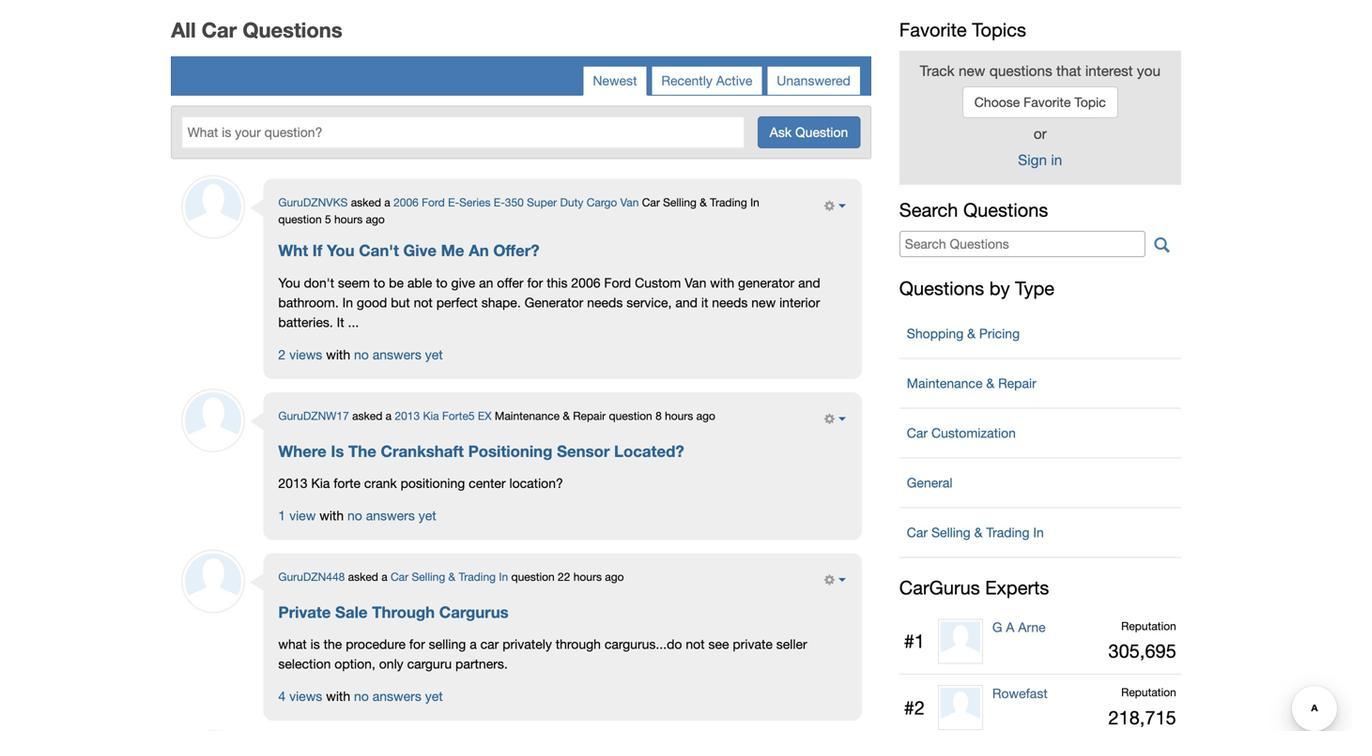 Task type: locate. For each thing, give the bounding box(es) containing it.
hours right 5
[[334, 213, 363, 226]]

0 horizontal spatial hours
[[334, 213, 363, 226]]

no down 'option,'
[[354, 689, 369, 705]]

2 vertical spatial yet
[[425, 689, 443, 705]]

1 vertical spatial you
[[278, 275, 300, 291]]

1 vertical spatial 2013
[[278, 476, 308, 491]]

no for through
[[354, 689, 369, 705]]

views right 2
[[289, 347, 323, 363]]

ford up service,
[[604, 275, 632, 291]]

no answers yet link for give
[[354, 347, 443, 363]]

located?
[[614, 442, 685, 461]]

ford
[[422, 196, 445, 209], [604, 275, 632, 291]]

with for where is the crankshaft positioning sensor located?
[[320, 508, 344, 524]]

van inside you don't seem to be able to give an offer for this 2006 ford custom van with generator and bathroom. in good but not perfect shape.  generator needs service, and it needs new interior batteries.  it ...
[[685, 275, 707, 291]]

2 horizontal spatial hours
[[665, 409, 694, 423]]

with
[[710, 275, 735, 291], [326, 347, 351, 363], [320, 508, 344, 524], [326, 689, 351, 705]]

car inside car selling & trading in question             5 hours ago
[[642, 196, 660, 209]]

2006
[[394, 196, 419, 209], [572, 275, 601, 291]]

1 to from the left
[[374, 275, 385, 291]]

van right cargo
[[621, 196, 639, 209]]

1 horizontal spatial new
[[959, 62, 986, 79]]

1 horizontal spatial car selling & trading in link
[[900, 516, 1182, 550]]

0 horizontal spatial not
[[414, 295, 433, 310]]

you up bathroom.
[[278, 275, 300, 291]]

2006 up "wht if you can't give me an offer?"
[[394, 196, 419, 209]]

0 horizontal spatial maintenance
[[495, 409, 560, 423]]

2 horizontal spatial trading
[[987, 525, 1030, 541]]

trading for car selling & trading in
[[987, 525, 1030, 541]]

to left 'be'
[[374, 275, 385, 291]]

an
[[479, 275, 494, 291]]

experts
[[986, 577, 1050, 599]]

maintenance down the shopping
[[907, 376, 983, 391]]

trading up experts
[[987, 525, 1030, 541]]

0 vertical spatial yet
[[425, 347, 443, 363]]

maintenance & repair link
[[900, 367, 1182, 401]]

1 horizontal spatial 2013
[[395, 409, 420, 423]]

trading up generator
[[710, 196, 748, 209]]

1 vertical spatial hours
[[665, 409, 694, 423]]

1 vertical spatial kia
[[311, 476, 330, 491]]

2 vertical spatial hours
[[574, 571, 602, 584]]

asked up sale
[[348, 571, 378, 584]]

0 horizontal spatial ago
[[366, 213, 385, 226]]

What is your question? text field
[[182, 117, 745, 149]]

1 horizontal spatial hours
[[574, 571, 602, 584]]

0 horizontal spatial 2013
[[278, 476, 308, 491]]

1 vertical spatial for
[[410, 637, 425, 652]]

ford left series
[[422, 196, 445, 209]]

for inside you don't seem to be able to give an offer for this 2006 ford custom van with generator and bathroom. in good but not perfect shape.  generator needs service, and it needs new interior batteries.  it ...
[[527, 275, 543, 291]]

question left 22
[[511, 571, 555, 584]]

car for car selling & trading in question             5 hours ago
[[642, 196, 660, 209]]

gurudzn448 asked a car selling & trading in question             22 hours ago
[[278, 571, 624, 584]]

0 vertical spatial no answers yet link
[[354, 347, 443, 363]]

no answers yet link down but
[[354, 347, 443, 363]]

arne
[[1019, 620, 1046, 636]]

needs
[[587, 295, 623, 310], [712, 295, 748, 310]]

not inside you don't seem to be able to give an offer for this 2006 ford custom van with generator and bathroom. in good but not perfect shape.  generator needs service, and it needs new interior batteries.  it ...
[[414, 295, 433, 310]]

1 vertical spatial repair
[[573, 409, 606, 423]]

ago right 22
[[605, 571, 624, 584]]

2013 up crankshaft
[[395, 409, 420, 423]]

asked up the
[[352, 409, 383, 423]]

1 vertical spatial asked
[[352, 409, 383, 423]]

no answers yet link
[[354, 347, 443, 363], [348, 508, 437, 524], [354, 689, 443, 705]]

new down generator
[[752, 295, 776, 310]]

8
[[656, 409, 662, 423]]

0 horizontal spatial selling
[[412, 571, 446, 584]]

option,
[[335, 657, 376, 672]]

is
[[311, 637, 320, 652]]

favorite
[[900, 19, 967, 41], [1024, 94, 1071, 110]]

ago inside car selling & trading in question             5 hours ago
[[366, 213, 385, 226]]

trading for car selling & trading in question             5 hours ago
[[710, 196, 748, 209]]

maintenance up positioning
[[495, 409, 560, 423]]

1 vertical spatial new
[[752, 295, 776, 310]]

and left the it
[[676, 295, 698, 310]]

car customization
[[907, 426, 1016, 441]]

and
[[799, 275, 821, 291], [676, 295, 698, 310]]

2 vertical spatial answers
[[373, 689, 422, 705]]

new right track
[[959, 62, 986, 79]]

car up through
[[391, 571, 409, 584]]

kia
[[423, 409, 439, 423], [311, 476, 330, 491]]

1 vertical spatial no
[[348, 508, 362, 524]]

for left the this
[[527, 275, 543, 291]]

2 views from the top
[[289, 689, 323, 705]]

not inside what is the procedure for selling a car privately through cargurus...do not see private seller selection option, only carguru partners.
[[686, 637, 705, 652]]

trading up cargurus
[[459, 571, 496, 584]]

0 horizontal spatial kia
[[311, 476, 330, 491]]

350
[[505, 196, 524, 209]]

what is the procedure for selling a car privately through cargurus...do not see private seller selection option, only carguru partners.
[[278, 637, 808, 672]]

choose
[[975, 94, 1021, 110]]

asked
[[351, 196, 381, 209], [352, 409, 383, 423], [348, 571, 378, 584]]

1 horizontal spatial question
[[511, 571, 555, 584]]

answers down the crank at the left bottom of the page
[[366, 508, 415, 524]]

you right if
[[327, 241, 355, 260]]

2 vertical spatial asked
[[348, 571, 378, 584]]

1 horizontal spatial and
[[799, 275, 821, 291]]

repair down pricing
[[999, 376, 1037, 391]]

1 vertical spatial 2006
[[572, 275, 601, 291]]

1 horizontal spatial for
[[527, 275, 543, 291]]

and up interior
[[799, 275, 821, 291]]

1 horizontal spatial selling
[[663, 196, 697, 209]]

0 vertical spatial ago
[[366, 213, 385, 226]]

#2
[[905, 697, 925, 719]]

0 vertical spatial new
[[959, 62, 986, 79]]

with right the view
[[320, 508, 344, 524]]

0 vertical spatial asked
[[351, 196, 381, 209]]

carguru
[[407, 657, 452, 672]]

2013 up '1 view' link
[[278, 476, 308, 491]]

trading inside car selling & trading in question             5 hours ago
[[710, 196, 748, 209]]

e- up me
[[448, 196, 460, 209]]

a up can't
[[385, 196, 391, 209]]

by
[[990, 278, 1011, 300]]

0 horizontal spatial 2006
[[394, 196, 419, 209]]

service,
[[627, 295, 672, 310]]

is
[[331, 442, 344, 461]]

1 reputation from the top
[[1122, 620, 1177, 633]]

car right cargo
[[642, 196, 660, 209]]

answers
[[373, 347, 422, 363], [366, 508, 415, 524], [373, 689, 422, 705]]

selling down general
[[932, 525, 971, 541]]

views right 4
[[289, 689, 323, 705]]

1 vertical spatial views
[[289, 689, 323, 705]]

question inside car selling & trading in question             5 hours ago
[[278, 213, 322, 226]]

with for wht if you can't give me an offer?
[[326, 347, 351, 363]]

reputation 218,715
[[1109, 686, 1177, 729]]

yet down perfect
[[425, 347, 443, 363]]

no answers yet link down only on the left bottom
[[354, 689, 443, 705]]

1 horizontal spatial repair
[[999, 376, 1037, 391]]

you
[[327, 241, 355, 260], [278, 275, 300, 291]]

car selling & trading in link
[[900, 516, 1182, 550], [391, 571, 508, 584]]

reputation up '305,695'
[[1122, 620, 1177, 633]]

1 vertical spatial reputation
[[1122, 686, 1177, 700]]

a up private sale through cargurus
[[382, 571, 388, 584]]

0 horizontal spatial question
[[278, 213, 322, 226]]

shopping
[[907, 326, 964, 341]]

0 vertical spatial 2006
[[394, 196, 419, 209]]

1 views from the top
[[289, 347, 323, 363]]

2
[[278, 347, 286, 363]]

not down able
[[414, 295, 433, 310]]

1 vertical spatial question
[[609, 409, 653, 423]]

forte5
[[442, 409, 475, 423]]

0 vertical spatial views
[[289, 347, 323, 363]]

a for through
[[382, 571, 388, 584]]

with inside you don't seem to be able to give an offer for this 2006 ford custom van with generator and bathroom. in good but not perfect shape.  generator needs service, and it needs new interior batteries.  it ...
[[710, 275, 735, 291]]

question left 8 on the left bottom of the page
[[609, 409, 653, 423]]

yet for give
[[425, 347, 443, 363]]

0 horizontal spatial car selling & trading in link
[[391, 571, 508, 584]]

questions by type
[[900, 278, 1055, 300]]

asked up can't
[[351, 196, 381, 209]]

1 vertical spatial maintenance
[[495, 409, 560, 423]]

a up crankshaft
[[386, 409, 392, 423]]

gurudzn448
[[278, 571, 345, 584]]

to
[[374, 275, 385, 291], [436, 275, 448, 291]]

with left generator
[[710, 275, 735, 291]]

reputation up 218,715
[[1122, 686, 1177, 700]]

1 vertical spatial not
[[686, 637, 705, 652]]

positioning
[[401, 476, 465, 491]]

track new questions that interest you
[[920, 62, 1161, 79]]

g a arne
[[993, 620, 1046, 636]]

2 reputation from the top
[[1122, 686, 1177, 700]]

1 horizontal spatial needs
[[712, 295, 748, 310]]

offer
[[497, 275, 524, 291]]

1 horizontal spatial van
[[685, 275, 707, 291]]

with down it
[[326, 347, 351, 363]]

rowefast
[[993, 686, 1048, 702]]

yet down 'carguru'
[[425, 689, 443, 705]]

0 vertical spatial van
[[621, 196, 639, 209]]

1 vertical spatial ford
[[604, 275, 632, 291]]

car up general
[[907, 426, 928, 441]]

offer?
[[494, 241, 540, 260]]

answers down only on the left bottom
[[373, 689, 422, 705]]

kia left "forte5"
[[423, 409, 439, 423]]

yet for positioning
[[419, 508, 437, 524]]

1 vertical spatial ago
[[697, 409, 716, 423]]

me
[[441, 241, 465, 260]]

0 vertical spatial for
[[527, 275, 543, 291]]

all
[[171, 17, 196, 42]]

reputation 305,695
[[1109, 620, 1177, 663]]

in inside you don't seem to be able to give an offer for this 2006 ford custom van with generator and bathroom. in good but not perfect shape.  generator needs service, and it needs new interior batteries.  it ...
[[343, 295, 353, 310]]

0 vertical spatial no
[[354, 347, 369, 363]]

shopping & pricing
[[907, 326, 1020, 341]]

ago right 8 on the left bottom of the page
[[697, 409, 716, 423]]

yet down positioning
[[419, 508, 437, 524]]

0 horizontal spatial repair
[[573, 409, 606, 423]]

2 vertical spatial ago
[[605, 571, 624, 584]]

0 vertical spatial answers
[[373, 347, 422, 363]]

1 horizontal spatial trading
[[710, 196, 748, 209]]

partners.
[[456, 657, 508, 672]]

car selling & trading in
[[907, 525, 1044, 541]]

repair inside 'newest' 'tab panel'
[[573, 409, 606, 423]]

give
[[404, 241, 437, 260]]

needs right the it
[[712, 295, 748, 310]]

new inside you don't seem to be able to give an offer for this 2006 ford custom van with generator and bathroom. in good but not perfect shape.  generator needs service, and it needs new interior batteries.  it ...
[[752, 295, 776, 310]]

no down ...
[[354, 347, 369, 363]]

generator
[[525, 295, 584, 310]]

0 vertical spatial car selling & trading in link
[[900, 516, 1182, 550]]

asked for through
[[348, 571, 378, 584]]

1 vertical spatial van
[[685, 275, 707, 291]]

0 horizontal spatial and
[[676, 295, 698, 310]]

2006 right the this
[[572, 275, 601, 291]]

2 vertical spatial no
[[354, 689, 369, 705]]

0 horizontal spatial you
[[278, 275, 300, 291]]

car down general
[[907, 525, 928, 541]]

newest link
[[583, 66, 648, 96]]

1 vertical spatial answers
[[366, 508, 415, 524]]

answers for give
[[373, 347, 422, 363]]

answers for positioning
[[366, 508, 415, 524]]

you inside you don't seem to be able to give an offer for this 2006 ford custom van with generator and bathroom. in good but not perfect shape.  generator needs service, and it needs new interior batteries.  it ...
[[278, 275, 300, 291]]

van up the it
[[685, 275, 707, 291]]

1 horizontal spatial kia
[[423, 409, 439, 423]]

0 vertical spatial questions
[[243, 17, 343, 42]]

2 vertical spatial no answers yet link
[[354, 689, 443, 705]]

seem
[[338, 275, 370, 291]]

selling up through
[[412, 571, 446, 584]]

recently active
[[662, 73, 753, 89]]

with down 'option,'
[[326, 689, 351, 705]]

needs left service,
[[587, 295, 623, 310]]

0 vertical spatial question
[[278, 213, 322, 226]]

custom
[[635, 275, 681, 291]]

hours right 22
[[574, 571, 602, 584]]

no answers yet link down the crank at the left bottom of the page
[[348, 508, 437, 524]]

answers down but
[[373, 347, 422, 363]]

car selling & trading in link up cargurus
[[391, 571, 508, 584]]

sensor
[[557, 442, 610, 461]]

ago up can't
[[366, 213, 385, 226]]

0 vertical spatial trading
[[710, 196, 748, 209]]

&
[[700, 196, 707, 209], [968, 326, 976, 341], [987, 376, 995, 391], [563, 409, 570, 423], [975, 525, 983, 541], [449, 571, 456, 584]]

recently active link
[[651, 66, 763, 96]]

0 vertical spatial hours
[[334, 213, 363, 226]]

1 needs from the left
[[587, 295, 623, 310]]

in
[[1052, 152, 1063, 169]]

0 vertical spatial kia
[[423, 409, 439, 423]]

2 views with no answers yet
[[278, 347, 443, 363]]

or
[[1034, 125, 1047, 142]]

no for you
[[354, 347, 369, 363]]

in up generator
[[751, 196, 760, 209]]

0 vertical spatial ford
[[422, 196, 445, 209]]

maintenance
[[907, 376, 983, 391], [495, 409, 560, 423]]

unanswered
[[777, 73, 851, 89]]

a left car
[[470, 637, 477, 652]]

favorite down track new questions that interest you
[[1024, 94, 1071, 110]]

1 vertical spatial selling
[[932, 525, 971, 541]]

a
[[385, 196, 391, 209], [386, 409, 392, 423], [382, 571, 388, 584], [470, 637, 477, 652]]

1 horizontal spatial e-
[[494, 196, 505, 209]]

kia left forte
[[311, 476, 330, 491]]

forte
[[334, 476, 361, 491]]

cargurus
[[900, 577, 981, 599]]

repair up sensor
[[573, 409, 606, 423]]

1 horizontal spatial 2006
[[572, 275, 601, 291]]

2 vertical spatial selling
[[412, 571, 446, 584]]

no for the
[[348, 508, 362, 524]]

0 vertical spatial not
[[414, 295, 433, 310]]

1 vertical spatial trading
[[987, 525, 1030, 541]]

2 vertical spatial question
[[511, 571, 555, 584]]

in up ...
[[343, 295, 353, 310]]

hours right 8 on the left bottom of the page
[[665, 409, 694, 423]]

selling right cargo
[[663, 196, 697, 209]]

1 horizontal spatial to
[[436, 275, 448, 291]]

22
[[558, 571, 571, 584]]

with for private sale through cargurus
[[326, 689, 351, 705]]

you
[[1138, 62, 1161, 79]]

2 views link
[[278, 347, 323, 363]]

0 vertical spatial maintenance
[[907, 376, 983, 391]]

not left see
[[686, 637, 705, 652]]

topics
[[973, 19, 1027, 41]]

for
[[527, 275, 543, 291], [410, 637, 425, 652]]

to left give
[[436, 275, 448, 291]]

1 horizontal spatial ago
[[605, 571, 624, 584]]

a for the
[[386, 409, 392, 423]]

reputation inside reputation 305,695
[[1122, 620, 1177, 633]]

for up 'carguru'
[[410, 637, 425, 652]]

asked for the
[[352, 409, 383, 423]]

None submit
[[758, 117, 861, 149]]

reputation inside reputation 218,715
[[1122, 686, 1177, 700]]

2 horizontal spatial question
[[609, 409, 653, 423]]

question down 'gurudznvks'
[[278, 213, 322, 226]]

selling inside car selling & trading in question             5 hours ago
[[663, 196, 697, 209]]

0 horizontal spatial ford
[[422, 196, 445, 209]]

1 vertical spatial yet
[[419, 508, 437, 524]]

car selling & trading in link down general link
[[900, 516, 1182, 550]]

no down forte
[[348, 508, 362, 524]]

e- right series
[[494, 196, 505, 209]]

favorite up track
[[900, 19, 967, 41]]

0 horizontal spatial needs
[[587, 295, 623, 310]]

through
[[372, 603, 435, 622]]

0 vertical spatial and
[[799, 275, 821, 291]]

2 horizontal spatial selling
[[932, 525, 971, 541]]

gurudznw17
[[278, 409, 349, 423]]

0 horizontal spatial new
[[752, 295, 776, 310]]

1 vertical spatial no answers yet link
[[348, 508, 437, 524]]

2006 inside you don't seem to be able to give an offer for this 2006 ford custom van with generator and bathroom. in good but not perfect shape.  generator needs service, and it needs new interior batteries.  it ...
[[572, 275, 601, 291]]



Task type: describe. For each thing, give the bounding box(es) containing it.
general link
[[900, 466, 1182, 500]]

active
[[717, 73, 753, 89]]

hours inside car selling & trading in question             5 hours ago
[[334, 213, 363, 226]]

gurudzn448 link
[[278, 571, 345, 584]]

a
[[1007, 620, 1015, 636]]

car selling & trading in question             5 hours ago
[[278, 196, 760, 226]]

in inside car selling & trading in question             5 hours ago
[[751, 196, 760, 209]]

1 view link
[[278, 508, 316, 524]]

bathroom.
[[278, 295, 339, 310]]

2 vertical spatial trading
[[459, 571, 496, 584]]

5
[[325, 213, 331, 226]]

give
[[451, 275, 476, 291]]

0 horizontal spatial favorite
[[900, 19, 967, 41]]

1 view with no answers yet
[[278, 508, 437, 524]]

1 vertical spatial and
[[676, 295, 698, 310]]

private
[[733, 637, 773, 652]]

gurudznvks link
[[278, 196, 348, 209]]

Search Questions text field
[[900, 231, 1146, 257]]

selection
[[278, 657, 331, 672]]

car right all
[[202, 17, 237, 42]]

where
[[278, 442, 327, 461]]

2 needs from the left
[[712, 295, 748, 310]]

305,695
[[1109, 641, 1177, 663]]

crankshaft
[[381, 442, 464, 461]]

selling for car selling & trading in question             5 hours ago
[[663, 196, 697, 209]]

1 horizontal spatial you
[[327, 241, 355, 260]]

1 vertical spatial favorite
[[1024, 94, 1071, 110]]

car selling & trading in link inside 'newest' 'tab panel'
[[391, 571, 508, 584]]

but
[[391, 295, 410, 310]]

1 horizontal spatial maintenance
[[907, 376, 983, 391]]

a for you
[[385, 196, 391, 209]]

see
[[709, 637, 729, 652]]

series
[[460, 196, 491, 209]]

in down general link
[[1034, 525, 1044, 541]]

2 horizontal spatial ago
[[697, 409, 716, 423]]

topic
[[1075, 94, 1106, 110]]

interior
[[780, 295, 820, 310]]

views for private
[[289, 689, 323, 705]]

recently
[[662, 73, 713, 89]]

1 e- from the left
[[448, 196, 460, 209]]

sort questions by tab list
[[583, 66, 861, 96]]

2 vertical spatial questions
[[900, 278, 985, 300]]

shape.
[[482, 295, 521, 310]]

for inside what is the procedure for selling a car privately through cargurus...do not see private seller selection option, only carguru partners.
[[410, 637, 425, 652]]

can't
[[359, 241, 399, 260]]

track
[[920, 62, 955, 79]]

reputation for 218,715
[[1122, 686, 1177, 700]]

cargurus...do
[[605, 637, 682, 652]]

general
[[907, 475, 953, 491]]

0 horizontal spatial van
[[621, 196, 639, 209]]

car
[[481, 637, 499, 652]]

view
[[289, 508, 316, 524]]

sign in
[[1019, 152, 1063, 169]]

2 e- from the left
[[494, 196, 505, 209]]

seller
[[777, 637, 808, 652]]

views for wht
[[289, 347, 323, 363]]

car for car selling & trading in
[[907, 525, 928, 541]]

interest
[[1086, 62, 1134, 79]]

gurudznw17 link
[[278, 409, 349, 423]]

maintenance & repair
[[907, 376, 1037, 391]]

this
[[547, 275, 568, 291]]

don't
[[304, 275, 334, 291]]

4 views link
[[278, 689, 323, 705]]

sign
[[1019, 152, 1048, 169]]

sign in link
[[1019, 152, 1063, 169]]

218,715
[[1109, 707, 1177, 729]]

car for car customization
[[907, 426, 928, 441]]

2 to from the left
[[436, 275, 448, 291]]

ex
[[478, 409, 492, 423]]

ford inside you don't seem to be able to give an offer for this 2006 ford custom van with generator and bathroom. in good but not perfect shape.  generator needs service, and it needs new interior batteries.  it ...
[[604, 275, 632, 291]]

super
[[527, 196, 557, 209]]

questions
[[990, 62, 1053, 79]]

0 vertical spatial repair
[[999, 376, 1037, 391]]

it
[[337, 315, 344, 330]]

search questions
[[900, 199, 1049, 221]]

newest
[[593, 73, 637, 89]]

customization
[[932, 426, 1016, 441]]

maintenance inside 'newest' 'tab panel'
[[495, 409, 560, 423]]

it
[[702, 295, 709, 310]]

what
[[278, 637, 307, 652]]

4
[[278, 689, 286, 705]]

a inside what is the procedure for selling a car privately through cargurus...do not see private seller selection option, only carguru partners.
[[470, 637, 477, 652]]

where is the crankshaft positioning sensor located? link
[[278, 442, 685, 461]]

privately
[[503, 637, 552, 652]]

asked for you
[[351, 196, 381, 209]]

cargo
[[587, 196, 617, 209]]

be
[[389, 275, 404, 291]]

in up cargurus
[[499, 571, 508, 584]]

private
[[278, 603, 331, 622]]

wht if you can't give me an offer? link
[[278, 241, 540, 260]]

selling for car selling & trading in
[[932, 525, 971, 541]]

no answers yet link for positioning
[[348, 508, 437, 524]]

4 views with no answers yet
[[278, 689, 443, 705]]

cargurus
[[439, 603, 509, 622]]

pricing
[[980, 326, 1020, 341]]

& inside car selling & trading in question             5 hours ago
[[700, 196, 707, 209]]

only
[[379, 657, 404, 672]]

1 vertical spatial questions
[[964, 199, 1049, 221]]

an
[[469, 241, 489, 260]]

gurudznw17 asked a 2013 kia forte5 ex maintenance & repair             question             8 hours ago
[[278, 409, 716, 423]]

wht if you can't give me an offer?
[[278, 241, 540, 260]]

private sale through cargurus
[[278, 603, 509, 622]]

g
[[993, 620, 1003, 636]]

reputation for 305,695
[[1122, 620, 1177, 633]]

where is the crankshaft positioning sensor located?
[[278, 442, 685, 461]]

good
[[357, 295, 387, 310]]

center
[[469, 476, 506, 491]]

2013 kia forte5 ex link
[[395, 409, 492, 423]]

1
[[278, 508, 286, 524]]

choose favorite topic link
[[963, 86, 1119, 118]]

location?
[[510, 476, 563, 491]]

batteries.
[[278, 315, 333, 330]]

able
[[408, 275, 432, 291]]

car customization link
[[900, 417, 1182, 450]]

newest tab panel
[[180, 179, 862, 732]]



Task type: vqa. For each thing, say whether or not it's contained in the screenshot.
seem
yes



